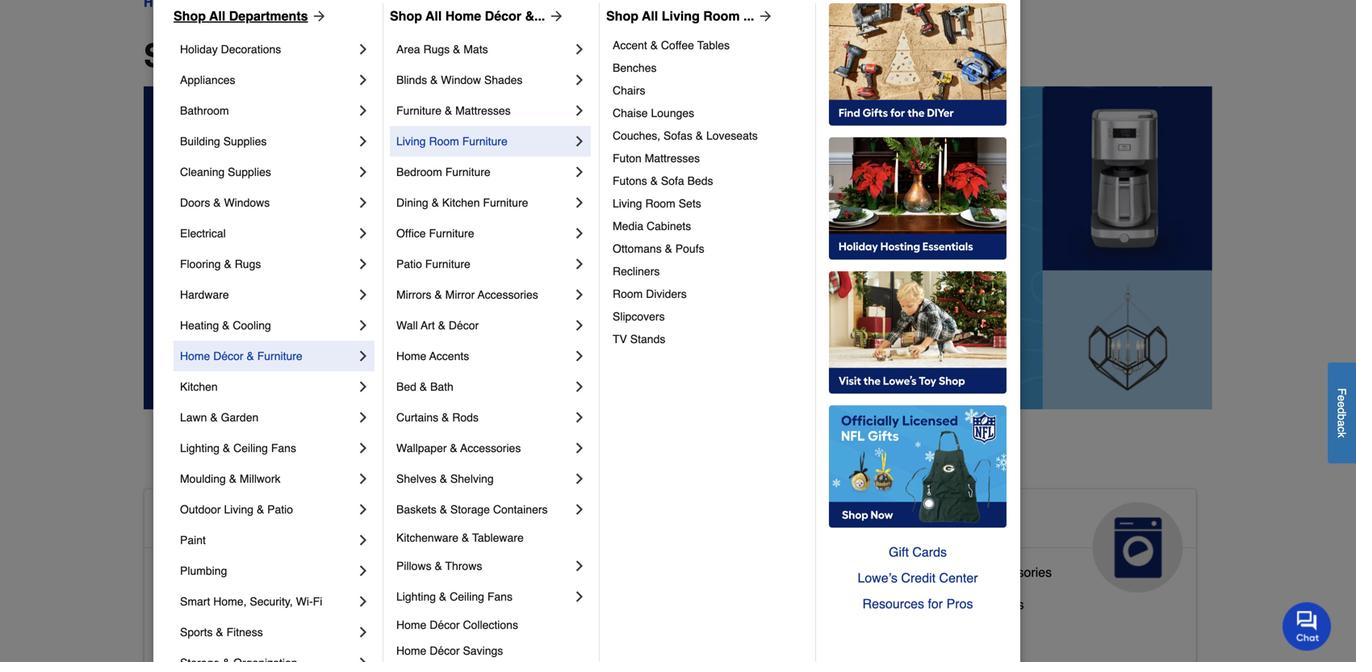 Task type: vqa. For each thing, say whether or not it's contained in the screenshot.
shop within the 'link'
yes



Task type: locate. For each thing, give the bounding box(es) containing it.
accessories up chillers
[[983, 565, 1052, 580]]

1 horizontal spatial pet
[[621, 509, 657, 534]]

0 vertical spatial lighting & ceiling fans link
[[180, 433, 355, 463]]

chevron right image for electrical
[[355, 225, 371, 241]]

chevron right image right containers
[[572, 501, 588, 518]]

& inside outdoor living & patio link
[[257, 503, 264, 516]]

baskets
[[396, 503, 437, 516]]

coffee
[[661, 39, 694, 52]]

chevron right image for cleaning supplies
[[355, 164, 371, 180]]

1 accessible from the top
[[157, 509, 276, 534]]

couches, sofas & loveseats link
[[613, 124, 804, 147]]

rugs up hardware link at the left top
[[235, 258, 261, 270]]

resources for pros
[[863, 596, 973, 611]]

pet beds, houses, & furniture
[[517, 623, 692, 638]]

& down pillows & throws
[[439, 590, 447, 603]]

appliances down holiday
[[180, 73, 235, 86]]

chevron right image
[[572, 41, 588, 57], [355, 72, 371, 88], [355, 103, 371, 119], [572, 103, 588, 119], [355, 133, 371, 149], [572, 133, 588, 149], [355, 164, 371, 180], [572, 164, 588, 180], [355, 195, 371, 211], [572, 195, 588, 211], [572, 287, 588, 303], [572, 348, 588, 364], [355, 379, 371, 395], [572, 379, 588, 395], [572, 409, 588, 425], [355, 440, 371, 456], [572, 440, 588, 456], [355, 471, 371, 487], [355, 501, 371, 518], [355, 532, 371, 548], [355, 593, 371, 610], [355, 624, 371, 640], [355, 655, 371, 662]]

rods
[[452, 411, 479, 424]]

0 vertical spatial fans
[[271, 442, 296, 455]]

appliances up cards
[[877, 509, 998, 534]]

chevron right image for home décor & furniture
[[355, 348, 371, 364]]

supplies for cleaning supplies
[[228, 166, 271, 178]]

& inside mirrors & mirror accessories link
[[435, 288, 442, 301]]

& left "mirror"
[[435, 288, 442, 301]]

chevron right image for bedroom furniture
[[572, 164, 588, 180]]

& left mats
[[453, 43, 461, 56]]

appliances link down decorations
[[180, 65, 355, 95]]

& left sofa
[[650, 174, 658, 187]]

lighting & ceiling fans down garden
[[180, 442, 296, 455]]

0 vertical spatial lighting & ceiling fans
[[180, 442, 296, 455]]

0 horizontal spatial mattresses
[[455, 104, 511, 117]]

0 horizontal spatial fans
[[271, 442, 296, 455]]

accessible
[[157, 509, 276, 534], [157, 565, 219, 580], [157, 597, 219, 612], [157, 629, 219, 644]]

patio furniture link
[[396, 249, 572, 279]]

supplies for building supplies
[[223, 135, 267, 148]]

shop inside 'link'
[[174, 8, 206, 23]]

chevron right image for shelves & shelving
[[572, 471, 588, 487]]

0 vertical spatial pet
[[621, 509, 657, 534]]

shop up holiday
[[174, 8, 206, 23]]

3 accessible from the top
[[157, 597, 219, 612]]

blinds
[[396, 73, 427, 86]]

2 accessible from the top
[[157, 565, 219, 580]]

& right art
[[438, 319, 446, 332]]

1 vertical spatial ceiling
[[450, 590, 484, 603]]

kitchenware & tableware
[[396, 531, 524, 544]]

living room furniture link
[[396, 126, 572, 157]]

all for living
[[642, 8, 658, 23]]

1 horizontal spatial lighting & ceiling fans
[[396, 590, 513, 603]]

accessible for accessible bathroom
[[157, 565, 219, 580]]

sports & fitness link
[[180, 617, 355, 648]]

mattresses up living room furniture link
[[455, 104, 511, 117]]

1 horizontal spatial kitchen
[[442, 196, 480, 209]]

0 horizontal spatial appliances
[[180, 73, 235, 86]]

lighting
[[180, 442, 220, 455], [396, 590, 436, 603]]

chevron right image left pillows
[[355, 563, 371, 579]]

1 horizontal spatial mattresses
[[645, 152, 700, 165]]

& right blinds
[[430, 73, 438, 86]]

& inside the 'curtains & rods' link
[[442, 411, 449, 424]]

& right "doors"
[[213, 196, 221, 209]]

living room sets
[[613, 197, 701, 210]]

dining & kitchen furniture
[[396, 196, 528, 209]]

0 vertical spatial supplies
[[223, 135, 267, 148]]

1 vertical spatial appliances link
[[864, 489, 1196, 593]]

supplies up windows
[[228, 166, 271, 178]]

& up shelves & shelving
[[450, 442, 458, 455]]

animal
[[517, 509, 593, 534]]

supplies up cleaning supplies
[[223, 135, 267, 148]]

4 accessible from the top
[[157, 629, 219, 644]]

chevron right image for bathroom
[[355, 103, 371, 119]]

fans for chevron right icon for lighting & ceiling fans
[[488, 590, 513, 603]]

e
[[1336, 395, 1349, 401], [1336, 401, 1349, 408]]

1 vertical spatial fans
[[488, 590, 513, 603]]

& left poufs
[[665, 242, 672, 255]]

appliances link up chillers
[[864, 489, 1196, 593]]

chevron right image for wall art & décor
[[572, 317, 588, 333]]

chevron right image up animal
[[572, 471, 588, 487]]

chairs
[[613, 84, 645, 97]]

1 arrow right image from the left
[[545, 8, 565, 24]]

pet inside animal & pet care
[[621, 509, 657, 534]]

arrow right image
[[308, 8, 327, 24]]

& left coffee in the top of the page
[[650, 39, 658, 52]]

chevron right image for mirrors & mirror accessories
[[572, 287, 588, 303]]

& right parts
[[971, 565, 980, 580]]

slipcovers link
[[613, 305, 804, 328]]

1 vertical spatial supplies
[[228, 166, 271, 178]]

living
[[662, 8, 700, 23], [396, 135, 426, 148], [613, 197, 642, 210], [224, 503, 254, 516]]

chevron right image for sports & fitness
[[355, 624, 371, 640]]

& down cooling
[[247, 350, 254, 363]]

room inside shop all living room ... link
[[703, 8, 740, 23]]

supplies inside livestock supplies link
[[575, 591, 624, 605]]

& left millwork
[[229, 472, 237, 485]]

& inside animal & pet care
[[599, 509, 615, 534]]

departments for shop all departments
[[282, 37, 480, 74]]

chevron right image for living room furniture
[[572, 133, 588, 149]]

chevron right image left recliners
[[572, 256, 588, 272]]

chevron right image for curtains & rods
[[572, 409, 588, 425]]

holiday
[[180, 43, 218, 56]]

mirrors & mirror accessories link
[[396, 279, 572, 310]]

building supplies link
[[180, 126, 355, 157]]

lighting & ceiling fans link
[[180, 433, 355, 463], [396, 581, 572, 612]]

smart home, security, wi-fi link
[[180, 586, 355, 617]]

décor
[[485, 8, 522, 23], [449, 319, 479, 332], [213, 350, 243, 363], [430, 618, 460, 631], [430, 644, 460, 657]]

mirror
[[445, 288, 475, 301]]

0 horizontal spatial shop
[[174, 8, 206, 23]]

& inside pet beds, houses, & furniture link
[[628, 623, 636, 638]]

2 arrow right image from the left
[[754, 8, 774, 24]]

wallpaper & accessories link
[[396, 433, 572, 463]]

1 vertical spatial patio
[[267, 503, 293, 516]]

mattresses
[[455, 104, 511, 117], [645, 152, 700, 165]]

accessible down smart
[[157, 629, 219, 644]]

all up the holiday decorations
[[209, 8, 225, 23]]

furniture right houses,
[[640, 623, 692, 638]]

1 horizontal spatial fans
[[488, 590, 513, 603]]

departments inside 'link'
[[229, 8, 308, 23]]

moulding & millwork link
[[180, 463, 355, 494]]

chevron right image for smart home, security, wi-fi
[[355, 593, 371, 610]]

0 horizontal spatial kitchen
[[180, 380, 218, 393]]

lighting up moulding
[[180, 442, 220, 455]]

furniture down blinds
[[396, 104, 442, 117]]

c
[[1336, 426, 1349, 432]]

3 shop from the left
[[606, 8, 639, 23]]

living up media
[[613, 197, 642, 210]]

accessories for appliance parts & accessories
[[983, 565, 1052, 580]]

bathroom up smart home, security, wi-fi
[[223, 565, 279, 580]]

gift cards
[[889, 545, 947, 560]]

1 horizontal spatial arrow right image
[[754, 8, 774, 24]]

& right "entry"
[[257, 629, 265, 644]]

chevron right image left the wall on the left
[[355, 317, 371, 333]]

shop
[[144, 37, 224, 74]]

0 vertical spatial mattresses
[[455, 104, 511, 117]]

departments for shop all departments
[[229, 8, 308, 23]]

chevron right image for bed & bath
[[572, 379, 588, 395]]

visit the lowe's toy shop. image
[[829, 271, 1007, 394]]

& inside blinds & window shades link
[[430, 73, 438, 86]]

cleaning
[[180, 166, 225, 178]]

2 vertical spatial accessories
[[983, 565, 1052, 580]]

storage
[[450, 503, 490, 516]]

appliances image
[[1093, 502, 1183, 593]]

e up b
[[1336, 401, 1349, 408]]

kitchen
[[442, 196, 480, 209], [180, 380, 218, 393]]

0 vertical spatial patio
[[396, 258, 422, 270]]

livestock supplies
[[517, 591, 624, 605]]

all for departments
[[209, 8, 225, 23]]

room inside living room sets link
[[645, 197, 676, 210]]

all inside 'link'
[[209, 8, 225, 23]]

blinds & window shades
[[396, 73, 523, 86]]

chevron right image for patio furniture
[[572, 256, 588, 272]]

accessible inside accessible bathroom link
[[157, 565, 219, 580]]

f
[[1336, 388, 1349, 395]]

0 horizontal spatial rugs
[[235, 258, 261, 270]]

& down 'accessible bedroom' link
[[216, 626, 223, 639]]

accessible up smart
[[157, 565, 219, 580]]

décor left &...
[[485, 8, 522, 23]]

lighting & ceiling fans link up millwork
[[180, 433, 355, 463]]

1 shop from the left
[[174, 8, 206, 23]]

& right flooring
[[224, 258, 232, 270]]

ceiling up home décor collections
[[450, 590, 484, 603]]

0 horizontal spatial pet
[[517, 623, 537, 638]]

1 vertical spatial pet
[[517, 623, 537, 638]]

& right dining
[[432, 196, 439, 209]]

hardware
[[180, 288, 229, 301]]

chevron right image left mirrors
[[355, 287, 371, 303]]

lighting down pillows
[[396, 590, 436, 603]]

1 vertical spatial accessories
[[460, 442, 521, 455]]

chillers
[[981, 597, 1024, 612]]

décor down home décor collections
[[430, 644, 460, 657]]

chevron right image left the tv
[[572, 317, 588, 333]]

chevron right image for kitchen
[[355, 379, 371, 395]]

holiday hosting essentials. image
[[829, 137, 1007, 260]]

2 vertical spatial supplies
[[575, 591, 624, 605]]

baskets & storage containers
[[396, 503, 548, 516]]

shelves
[[396, 472, 437, 485]]

heating & cooling link
[[180, 310, 355, 341]]

chevron right image left office
[[355, 225, 371, 241]]

& inside the 'bed & bath' link
[[420, 380, 427, 393]]

shop for shop all home décor &...
[[390, 8, 422, 23]]

arrow right image up accent & coffee tables link
[[754, 8, 774, 24]]

mattresses up sofa
[[645, 152, 700, 165]]

shop all departments link
[[174, 6, 327, 26]]

all up accent
[[642, 8, 658, 23]]

lawn & garden link
[[180, 402, 355, 433]]

0 horizontal spatial arrow right image
[[545, 8, 565, 24]]

bedroom up "fitness"
[[223, 597, 275, 612]]

chaise lounges
[[613, 107, 695, 119]]

officially licensed n f l gifts. shop now. image
[[829, 405, 1007, 528]]

1 horizontal spatial patio
[[396, 258, 422, 270]]

&
[[650, 39, 658, 52], [453, 43, 461, 56], [430, 73, 438, 86], [445, 104, 452, 117], [696, 129, 703, 142], [650, 174, 658, 187], [213, 196, 221, 209], [432, 196, 439, 209], [665, 242, 672, 255], [224, 258, 232, 270], [435, 288, 442, 301], [222, 319, 230, 332], [438, 319, 446, 332], [247, 350, 254, 363], [420, 380, 427, 393], [210, 411, 218, 424], [442, 411, 449, 424], [223, 442, 230, 455], [450, 442, 458, 455], [229, 472, 237, 485], [440, 472, 447, 485], [257, 503, 264, 516], [440, 503, 447, 516], [599, 509, 615, 534], [462, 531, 469, 544], [435, 560, 442, 572], [971, 565, 980, 580], [439, 590, 447, 603], [936, 597, 944, 612], [628, 623, 636, 638], [216, 626, 223, 639], [257, 629, 265, 644]]

chevron right image for baskets & storage containers
[[572, 501, 588, 518]]

mirrors & mirror accessories
[[396, 288, 538, 301]]

accessible home image
[[373, 502, 464, 593]]

home décor collections link
[[396, 612, 588, 638]]

arrow right image up area rugs & mats link
[[545, 8, 565, 24]]

1 horizontal spatial ceiling
[[450, 590, 484, 603]]

chevron right image for heating & cooling
[[355, 317, 371, 333]]

animal & pet care link
[[504, 489, 837, 593]]

& inside heating & cooling link
[[222, 319, 230, 332]]

chevron right image for building supplies
[[355, 133, 371, 149]]

futon mattresses
[[613, 152, 700, 165]]

wine
[[948, 597, 977, 612]]

bathroom up building
[[180, 104, 229, 117]]

chevron right image left media
[[572, 225, 588, 241]]

1 horizontal spatial shop
[[390, 8, 422, 23]]

lighting & ceiling fans for chevron right icon for lighting & ceiling fans
[[396, 590, 513, 603]]

living down moulding & millwork
[[224, 503, 254, 516]]

1 vertical spatial lighting & ceiling fans
[[396, 590, 513, 603]]

pros
[[947, 596, 973, 611]]

departments down arrow right icon at the left of page
[[282, 37, 480, 74]]

0 horizontal spatial patio
[[267, 503, 293, 516]]

& right 'shelves'
[[440, 472, 447, 485]]

0 vertical spatial bedroom
[[396, 166, 442, 178]]

...
[[744, 8, 754, 23]]

accessible entry & home
[[157, 629, 303, 644]]

1 vertical spatial mattresses
[[645, 152, 700, 165]]

1 vertical spatial rugs
[[235, 258, 261, 270]]

& right bed
[[420, 380, 427, 393]]

0 vertical spatial appliances
[[180, 73, 235, 86]]

lighting & ceiling fans link up collections on the left of page
[[396, 581, 572, 612]]

0 vertical spatial departments
[[229, 8, 308, 23]]

bath
[[430, 380, 454, 393]]

find gifts for the diyer. image
[[829, 3, 1007, 126]]

home inside 'link'
[[396, 644, 427, 657]]

rugs right 'area'
[[423, 43, 450, 56]]

bathroom link
[[180, 95, 355, 126]]

& inside accent & coffee tables link
[[650, 39, 658, 52]]

accessible inside 'accessible bedroom' link
[[157, 597, 219, 612]]

décor for home décor savings
[[430, 644, 460, 657]]

bed & bath link
[[396, 371, 572, 402]]

supplies for livestock supplies
[[575, 591, 624, 605]]

enjoy savings year-round. no matter what you're shopping for, find what you need at a great price. image
[[144, 86, 1213, 409]]

0 horizontal spatial lighting
[[180, 442, 220, 455]]

& down millwork
[[257, 503, 264, 516]]

0 vertical spatial rugs
[[423, 43, 450, 56]]

room up bedroom furniture
[[429, 135, 459, 148]]

& left cooling
[[222, 319, 230, 332]]

décor inside 'link'
[[430, 644, 460, 657]]

accessible down moulding
[[157, 509, 276, 534]]

arrow right image inside shop all home décor &... link
[[545, 8, 565, 24]]

chevron right image
[[355, 41, 371, 57], [572, 72, 588, 88], [355, 225, 371, 241], [572, 225, 588, 241], [355, 256, 371, 272], [572, 256, 588, 272], [355, 287, 371, 303], [355, 317, 371, 333], [572, 317, 588, 333], [355, 348, 371, 364], [355, 409, 371, 425], [572, 471, 588, 487], [572, 501, 588, 518], [572, 558, 588, 574], [355, 563, 371, 579], [572, 589, 588, 605]]

pillows & throws
[[396, 560, 482, 572]]

1 vertical spatial departments
[[282, 37, 480, 74]]

2 horizontal spatial shop
[[606, 8, 639, 23]]

room inside living room furniture link
[[429, 135, 459, 148]]

1 vertical spatial appliances
[[877, 509, 998, 534]]

care
[[517, 534, 567, 560]]

0 horizontal spatial lighting & ceiling fans
[[180, 442, 296, 455]]

supplies inside cleaning supplies link
[[228, 166, 271, 178]]

home down home décor collections
[[396, 644, 427, 657]]

patio down office
[[396, 258, 422, 270]]

chevron right image for furniture & mattresses
[[572, 103, 588, 119]]

appliance parts & accessories
[[877, 565, 1052, 580]]

lighting & ceiling fans link for chevron right icon for lighting & ceiling fans
[[396, 581, 572, 612]]

supplies inside building supplies link
[[223, 135, 267, 148]]

1 horizontal spatial lighting & ceiling fans link
[[396, 581, 572, 612]]

appliances link
[[180, 65, 355, 95], [864, 489, 1196, 593]]

chevron right image left curtains
[[355, 409, 371, 425]]

0 horizontal spatial lighting & ceiling fans link
[[180, 433, 355, 463]]

resources
[[863, 596, 924, 611]]

& inside couches, sofas & loveseats link
[[696, 129, 703, 142]]

accessible for accessible bedroom
[[157, 597, 219, 612]]

2 shop from the left
[[390, 8, 422, 23]]

beverage
[[877, 597, 932, 612]]

tables
[[697, 39, 730, 52]]

1 horizontal spatial lighting
[[396, 590, 436, 603]]

& right pillows
[[435, 560, 442, 572]]

1 vertical spatial lighting & ceiling fans link
[[396, 581, 572, 612]]

& left storage
[[440, 503, 447, 516]]

chevron right image for appliances
[[355, 72, 371, 88]]

office
[[396, 227, 426, 240]]

heating & cooling
[[180, 319, 271, 332]]

chevron right image for lawn & garden
[[355, 409, 371, 425]]

animal & pet care
[[517, 509, 657, 560]]

0 vertical spatial bathroom
[[180, 104, 229, 117]]

0 vertical spatial appliances link
[[180, 65, 355, 95]]

chevron right image left patio furniture
[[355, 256, 371, 272]]

accessible up sports
[[157, 597, 219, 612]]

bedroom up dining
[[396, 166, 442, 178]]

art
[[421, 319, 435, 332]]

& inside the furniture & mattresses link
[[445, 104, 452, 117]]

patio down moulding & millwork link
[[267, 503, 293, 516]]

supplies up houses,
[[575, 591, 624, 605]]

0 vertical spatial accessories
[[478, 288, 538, 301]]

1 e from the top
[[1336, 395, 1349, 401]]

home down security,
[[269, 629, 303, 644]]

shop
[[174, 8, 206, 23], [390, 8, 422, 23], [606, 8, 639, 23]]

arrow right image
[[545, 8, 565, 24], [754, 8, 774, 24]]

chevron right image right livestock
[[572, 589, 588, 605]]

fitness
[[227, 626, 263, 639]]

accessible inside accessible entry & home link
[[157, 629, 219, 644]]

accessible home link
[[145, 489, 477, 593]]

all up area rugs & mats
[[426, 8, 442, 23]]

0 horizontal spatial ceiling
[[233, 442, 268, 455]]

fans up home décor collections link
[[488, 590, 513, 603]]

& up living room furniture
[[445, 104, 452, 117]]

accessories up shelves & shelving link
[[460, 442, 521, 455]]

chevron right image up "livestock supplies"
[[572, 558, 588, 574]]

chevron right image for moulding & millwork
[[355, 471, 371, 487]]

home down heating
[[180, 350, 210, 363]]

accessories for mirrors & mirror accessories
[[478, 288, 538, 301]]

& left rods
[[442, 411, 449, 424]]

chevron right image for office furniture
[[572, 225, 588, 241]]

chevron right image for blinds & window shades
[[572, 72, 588, 88]]

1 vertical spatial bedroom
[[223, 597, 275, 612]]

0 vertical spatial lighting
[[180, 442, 220, 455]]

chevron right image for flooring & rugs
[[355, 256, 371, 272]]

accessible inside accessible home link
[[157, 509, 276, 534]]

0 vertical spatial kitchen
[[442, 196, 480, 209]]

pillows & throws link
[[396, 551, 572, 581]]

lighting & ceiling fans up home décor collections
[[396, 590, 513, 603]]

& inside shelves & shelving link
[[440, 472, 447, 485]]

décor for home décor collections
[[430, 618, 460, 631]]

arrow right image inside shop all living room ... link
[[754, 8, 774, 24]]

couches, sofas & loveseats
[[613, 129, 758, 142]]

shop for shop all living room ...
[[606, 8, 639, 23]]

& right sofas
[[696, 129, 703, 142]]

room down recliners
[[613, 287, 643, 300]]

& inside dining & kitchen furniture link
[[432, 196, 439, 209]]

cooling
[[233, 319, 271, 332]]

media cabinets link
[[613, 215, 804, 237]]



Task type: describe. For each thing, give the bounding box(es) containing it.
1 vertical spatial lighting
[[396, 590, 436, 603]]

furniture up kitchen link
[[257, 350, 303, 363]]

electrical link
[[180, 218, 355, 249]]

home down moulding & millwork link
[[282, 509, 345, 534]]

accent
[[613, 39, 647, 52]]

chevron right image for outdoor living & patio
[[355, 501, 371, 518]]

all down "shop all departments" 'link'
[[233, 37, 273, 74]]

shades
[[484, 73, 523, 86]]

furniture up office furniture link
[[483, 196, 528, 209]]

ottomans & poufs link
[[613, 237, 804, 260]]

room dividers link
[[613, 283, 804, 305]]

& inside ottomans & poufs link
[[665, 242, 672, 255]]

appliance
[[877, 565, 934, 580]]

blinds & window shades link
[[396, 65, 572, 95]]

& inside moulding & millwork link
[[229, 472, 237, 485]]

0 horizontal spatial bedroom
[[223, 597, 275, 612]]

chevron right image for dining & kitchen furniture
[[572, 195, 588, 211]]

& inside flooring & rugs link
[[224, 258, 232, 270]]

tv stands
[[613, 333, 666, 346]]

& inside "wallpaper & accessories" link
[[450, 442, 458, 455]]

& inside accessible entry & home link
[[257, 629, 265, 644]]

mats
[[464, 43, 488, 56]]

accessible bedroom link
[[157, 593, 275, 626]]

chevron right image for hardware
[[355, 287, 371, 303]]

chat invite button image
[[1283, 602, 1332, 651]]

1 horizontal spatial rugs
[[423, 43, 450, 56]]

shop all living room ...
[[606, 8, 754, 23]]

ottomans & poufs
[[613, 242, 705, 255]]

& inside beverage & wine chillers link
[[936, 597, 944, 612]]

shop for shop all departments
[[174, 8, 206, 23]]

recliners link
[[613, 260, 804, 283]]

chevron right image for lighting & ceiling fans
[[355, 440, 371, 456]]

futon
[[613, 152, 642, 165]]

containers
[[493, 503, 548, 516]]

2 e from the top
[[1336, 401, 1349, 408]]

accessible for accessible home
[[157, 509, 276, 534]]

lighting & ceiling fans for chevron right image associated with lighting & ceiling fans
[[180, 442, 296, 455]]

room dividers
[[613, 287, 687, 300]]

appliance parts & accessories link
[[877, 561, 1052, 593]]

beds,
[[540, 623, 573, 638]]

recliners
[[613, 265, 660, 278]]

& inside area rugs & mats link
[[453, 43, 461, 56]]

futons & sofa beds link
[[613, 170, 804, 192]]

smart
[[180, 595, 210, 608]]

area rugs & mats
[[396, 43, 488, 56]]

& inside home décor & furniture link
[[247, 350, 254, 363]]

home décor & furniture
[[180, 350, 303, 363]]

baskets & storage containers link
[[396, 494, 572, 525]]

& inside wall art & décor link
[[438, 319, 446, 332]]

1 horizontal spatial bedroom
[[396, 166, 442, 178]]

cleaning supplies link
[[180, 157, 355, 187]]

accessible for accessible entry & home
[[157, 629, 219, 644]]

accessible entry & home link
[[157, 626, 303, 658]]

cards
[[913, 545, 947, 560]]

& inside futons & sofa beds link
[[650, 174, 658, 187]]

moulding
[[180, 472, 226, 485]]

d
[[1336, 408, 1349, 414]]

& inside baskets & storage containers link
[[440, 503, 447, 516]]

0 vertical spatial ceiling
[[233, 442, 268, 455]]

futon mattresses link
[[613, 147, 804, 170]]

fi
[[313, 595, 322, 608]]

home décor savings link
[[396, 638, 588, 662]]

chevron right image for wallpaper & accessories
[[572, 440, 588, 456]]

accessible bathroom link
[[157, 561, 279, 593]]

room inside room dividers "link"
[[613, 287, 643, 300]]

credit
[[901, 570, 936, 585]]

décor for home décor & furniture
[[213, 350, 243, 363]]

center
[[939, 570, 978, 585]]

chevron right image for doors & windows
[[355, 195, 371, 211]]

arrow right image for shop all living room ...
[[754, 8, 774, 24]]

& inside sports & fitness link
[[216, 626, 223, 639]]

office furniture link
[[396, 218, 572, 249]]

lawn & garden
[[180, 411, 259, 424]]

doors & windows
[[180, 196, 270, 209]]

chevron right image for lighting & ceiling fans
[[572, 589, 588, 605]]

1 horizontal spatial appliances
[[877, 509, 998, 534]]

home,
[[213, 595, 247, 608]]

accessible bathroom
[[157, 565, 279, 580]]

chevron right image for pillows & throws
[[572, 558, 588, 574]]

f e e d b a c k
[[1336, 388, 1349, 438]]

chaise lounges link
[[613, 102, 804, 124]]

paint
[[180, 534, 206, 547]]

patio furniture
[[396, 258, 471, 270]]

arrow right image for shop all home décor &...
[[545, 8, 565, 24]]

home accents link
[[396, 341, 572, 371]]

furniture up bedroom furniture link
[[462, 135, 508, 148]]

slipcovers
[[613, 310, 665, 323]]

décor down mirrors & mirror accessories
[[449, 319, 479, 332]]

lounges
[[651, 107, 695, 119]]

animal & pet care image
[[733, 502, 824, 593]]

hardware link
[[180, 279, 355, 310]]

all for home
[[426, 8, 442, 23]]

lowe's
[[858, 570, 898, 585]]

home décor & furniture link
[[180, 341, 355, 371]]

accessible bedroom
[[157, 597, 275, 612]]

accents
[[429, 350, 469, 363]]

outdoor
[[180, 503, 221, 516]]

benches
[[613, 61, 657, 74]]

window
[[441, 73, 481, 86]]

1 horizontal spatial appliances link
[[864, 489, 1196, 593]]

living up bedroom furniture
[[396, 135, 426, 148]]

chevron right image for home accents
[[572, 348, 588, 364]]

furniture & mattresses link
[[396, 95, 572, 126]]

accent & coffee tables link
[[613, 34, 804, 57]]

building supplies
[[180, 135, 267, 148]]

shop all home décor &... link
[[390, 6, 565, 26]]

chevron right image for holiday decorations
[[355, 41, 371, 57]]

bedroom furniture link
[[396, 157, 572, 187]]

media cabinets
[[613, 220, 691, 233]]

lighting & ceiling fans link for chevron right image associated with lighting & ceiling fans
[[180, 433, 355, 463]]

doors & windows link
[[180, 187, 355, 218]]

furniture down dining & kitchen furniture
[[429, 227, 474, 240]]

pillows
[[396, 560, 432, 572]]

b
[[1336, 414, 1349, 420]]

living up coffee in the top of the page
[[662, 8, 700, 23]]

savings
[[463, 644, 503, 657]]

1 vertical spatial bathroom
[[223, 565, 279, 580]]

chevron right image for paint
[[355, 532, 371, 548]]

& inside kitchenware & tableware link
[[462, 531, 469, 544]]

home up home décor savings
[[396, 618, 427, 631]]

ottomans
[[613, 242, 662, 255]]

1 vertical spatial kitchen
[[180, 380, 218, 393]]

windows
[[224, 196, 270, 209]]

chevron right image for area rugs & mats
[[572, 41, 588, 57]]

fans for chevron right image associated with lighting & ceiling fans
[[271, 442, 296, 455]]

millwork
[[240, 472, 281, 485]]

chevron right image for plumbing
[[355, 563, 371, 579]]

& up moulding & millwork
[[223, 442, 230, 455]]

area rugs & mats link
[[396, 34, 572, 65]]

couches,
[[613, 129, 661, 142]]

f e e d b a c k button
[[1328, 363, 1356, 463]]

& inside doors & windows link
[[213, 196, 221, 209]]

0 horizontal spatial appliances link
[[180, 65, 355, 95]]

curtains
[[396, 411, 439, 424]]

plumbing
[[180, 564, 227, 577]]

&...
[[525, 8, 545, 23]]

home up mats
[[445, 8, 481, 23]]

curtains & rods
[[396, 411, 479, 424]]

wallpaper
[[396, 442, 447, 455]]

& inside appliance parts & accessories link
[[971, 565, 980, 580]]

cleaning supplies
[[180, 166, 271, 178]]

home down the wall on the left
[[396, 350, 427, 363]]

livestock supplies link
[[517, 587, 624, 619]]

furniture up "mirror"
[[425, 258, 471, 270]]

home accents
[[396, 350, 469, 363]]

shop all home décor &...
[[390, 8, 545, 23]]

gift
[[889, 545, 909, 560]]

parts
[[937, 565, 967, 580]]

& inside "lawn & garden" link
[[210, 411, 218, 424]]

furniture up dining & kitchen furniture
[[445, 166, 491, 178]]

moulding & millwork
[[180, 472, 281, 485]]

& inside pillows & throws link
[[435, 560, 442, 572]]

flooring
[[180, 258, 221, 270]]



